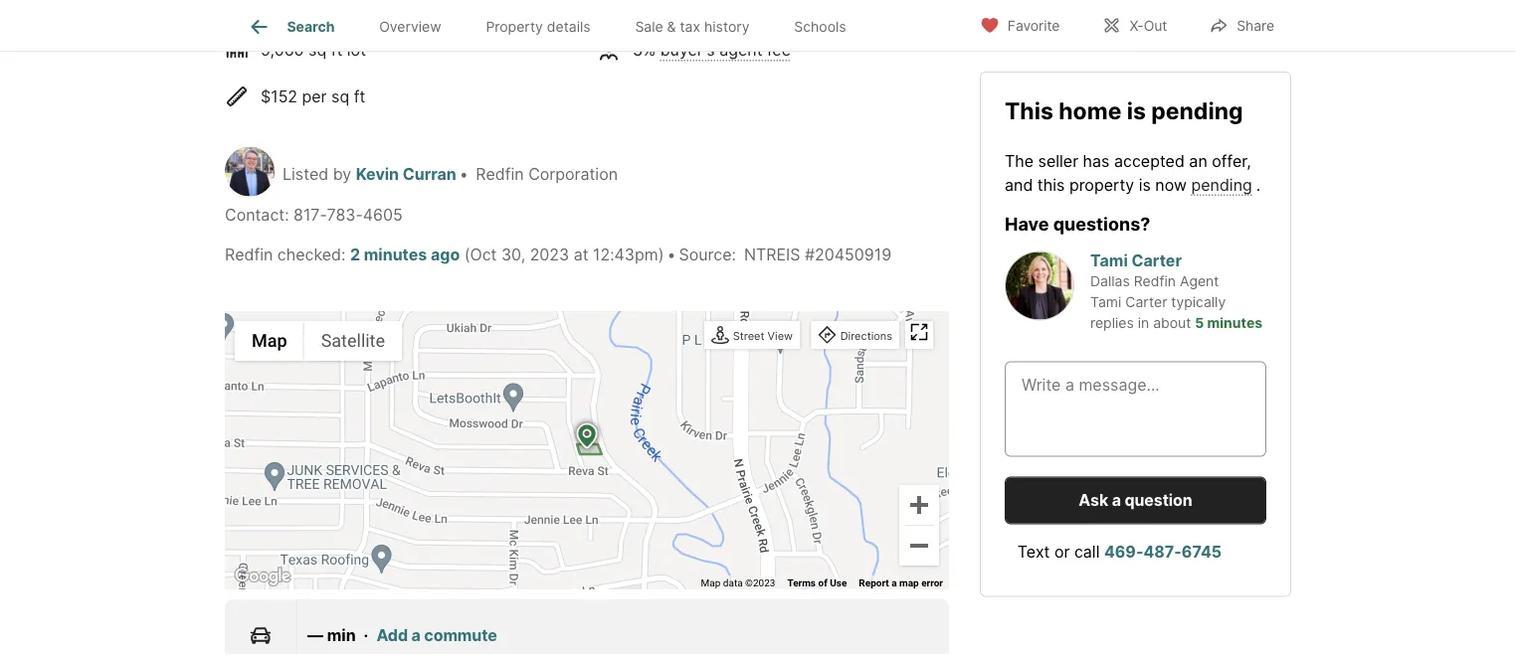 Task type: locate. For each thing, give the bounding box(es) containing it.
redfin right curran
[[476, 165, 524, 184]]

seller
[[1038, 151, 1079, 170]]

6745
[[1182, 543, 1222, 562]]

2023
[[530, 245, 569, 264]]

satellite
[[321, 331, 385, 352]]

menu bar containing map
[[235, 321, 402, 361]]

0 horizontal spatial minutes
[[364, 245, 427, 264]]

questions?
[[1054, 213, 1151, 235]]

0 vertical spatial tami
[[1091, 251, 1128, 270]]

30,
[[501, 245, 526, 264]]

1 tami from the top
[[1091, 251, 1128, 270]]

kevin curran image
[[225, 147, 275, 196]]

report a map error link
[[859, 578, 943, 589]]

1 horizontal spatial minutes
[[1208, 315, 1263, 332]]

1 vertical spatial sq
[[331, 86, 349, 106]]

map left satellite popup button
[[252, 331, 287, 352]]

x-
[[1130, 17, 1144, 34]]

call
[[1075, 543, 1100, 562]]

1 horizontal spatial a
[[892, 578, 897, 589]]

schools
[[794, 18, 847, 35]]

a right the add
[[412, 626, 421, 645]]

a right ask
[[1112, 491, 1121, 510]]

1 horizontal spatial redfin
[[476, 165, 524, 184]]

•
[[460, 165, 469, 184], [667, 245, 676, 264]]

1 vertical spatial is
[[1139, 175, 1151, 194]]

street view button
[[706, 323, 798, 350]]

tab list
[[225, 0, 885, 51]]

an
[[1190, 151, 1208, 170]]

sale & tax history
[[635, 18, 750, 35]]

1 vertical spatial minutes
[[1208, 315, 1263, 332]]

1 vertical spatial redfin
[[225, 245, 273, 264]]

carter up in
[[1126, 294, 1168, 311]]

pending up an on the top
[[1152, 97, 1244, 124]]

overview tab
[[357, 3, 464, 51]]

ft left lot
[[331, 40, 343, 59]]

2 tami from the top
[[1091, 294, 1122, 311]]

tami
[[1091, 251, 1128, 270], [1091, 294, 1122, 311]]

has
[[1083, 151, 1110, 170]]

a left "map" in the bottom of the page
[[892, 578, 897, 589]]

report a map error
[[859, 578, 943, 589]]

street view
[[733, 330, 793, 343]]

0 vertical spatial sq
[[309, 40, 327, 59]]

0 vertical spatial a
[[1112, 491, 1121, 510]]

history
[[705, 18, 750, 35]]

property details tab
[[464, 3, 613, 51]]

menu bar
[[235, 321, 402, 361]]

0 vertical spatial map
[[252, 331, 287, 352]]

map region
[[82, 235, 1101, 656]]

tami for tami carter dallas redfin agent
[[1091, 251, 1128, 270]]

• left source:
[[667, 245, 676, 264]]

have
[[1005, 213, 1049, 235]]

pending link
[[1192, 175, 1253, 194]]

add a commute button
[[377, 624, 497, 648]]

search link
[[247, 15, 335, 39]]

this home is pending
[[1005, 97, 1244, 124]]

0 vertical spatial •
[[460, 165, 469, 184]]

#
[[805, 245, 815, 264]]

783-
[[327, 205, 363, 224]]

is down accepted
[[1139, 175, 1151, 194]]

listed by kevin curran • redfin corporation
[[283, 165, 618, 184]]

tami up dallas at top right
[[1091, 251, 1128, 270]]

0 horizontal spatial redfin
[[225, 245, 273, 264]]

this
[[1005, 97, 1054, 124]]

map
[[900, 578, 919, 589]]

5
[[1195, 315, 1204, 332]]

1 horizontal spatial •
[[667, 245, 676, 264]]

817-
[[294, 205, 327, 224]]

minutes right 5
[[1208, 315, 1263, 332]]

1 vertical spatial map
[[701, 578, 721, 589]]

home
[[1059, 97, 1122, 124]]

pending
[[1152, 97, 1244, 124], [1192, 175, 1253, 194]]

• right curran
[[460, 165, 469, 184]]

dallas redfin agenttami carter image
[[1005, 251, 1075, 321]]

tami down dallas at top right
[[1091, 294, 1122, 311]]

a inside button
[[1112, 491, 1121, 510]]

ask
[[1079, 491, 1109, 510]]

carter for tami carter typically replies in about
[[1126, 294, 1168, 311]]

tami inside tami carter typically replies in about
[[1091, 294, 1122, 311]]

min
[[327, 626, 356, 645]]

redfin down "contact:"
[[225, 245, 273, 264]]

is right home
[[1127, 97, 1146, 124]]

1 horizontal spatial sq
[[331, 86, 349, 106]]

redfin inside tami carter dallas redfin agent
[[1134, 273, 1176, 290]]

carter up agent
[[1132, 251, 1182, 270]]

pending down offer,
[[1192, 175, 1253, 194]]

dallas
[[1091, 273, 1130, 290]]

2
[[350, 245, 360, 264]]

replies
[[1091, 315, 1134, 332]]

2 horizontal spatial redfin
[[1134, 273, 1176, 290]]

2 vertical spatial redfin
[[1134, 273, 1176, 290]]

0 vertical spatial ft
[[331, 40, 343, 59]]

map inside popup button
[[252, 331, 287, 352]]

have questions?
[[1005, 213, 1151, 235]]

terms of use link
[[788, 578, 847, 589]]

text or call 469-487-6745
[[1018, 543, 1222, 562]]

2 vertical spatial a
[[412, 626, 421, 645]]

details
[[547, 18, 591, 35]]

satellite button
[[304, 321, 402, 361]]

ago
[[431, 245, 460, 264]]

now
[[1156, 175, 1187, 194]]

contact:
[[225, 205, 289, 224]]

lot
[[347, 40, 366, 59]]

0 horizontal spatial •
[[460, 165, 469, 184]]

sq down search
[[309, 40, 327, 59]]

1 vertical spatial tami
[[1091, 294, 1122, 311]]

1 vertical spatial pending
[[1192, 175, 1253, 194]]

tami inside tami carter dallas redfin agent
[[1091, 251, 1128, 270]]

2 horizontal spatial a
[[1112, 491, 1121, 510]]

carter inside tami carter dallas redfin agent
[[1132, 251, 1182, 270]]

redfin down tami carter link
[[1134, 273, 1176, 290]]

sq right per
[[331, 86, 349, 106]]

is inside the seller has accepted an offer, and this property is now
[[1139, 175, 1151, 194]]

1 horizontal spatial ft
[[354, 86, 365, 106]]

a
[[1112, 491, 1121, 510], [892, 578, 897, 589], [412, 626, 421, 645]]

3% buyer's agent fee
[[633, 40, 791, 59]]

20450919
[[815, 245, 892, 264]]

minutes right 2
[[364, 245, 427, 264]]

buyer's
[[660, 40, 715, 59]]

0 horizontal spatial ft
[[331, 40, 343, 59]]

·
[[364, 626, 369, 645]]

0 vertical spatial minutes
[[364, 245, 427, 264]]

error
[[922, 578, 943, 589]]

data
[[723, 578, 743, 589]]

this
[[1038, 175, 1065, 194]]

&
[[667, 18, 676, 35]]

share
[[1237, 17, 1275, 34]]

1 vertical spatial a
[[892, 578, 897, 589]]

2 minutes ago link
[[350, 245, 460, 264], [350, 245, 460, 264]]

typically
[[1172, 294, 1226, 311]]

1 vertical spatial carter
[[1126, 294, 1168, 311]]

0 horizontal spatial map
[[252, 331, 287, 352]]

map left data
[[701, 578, 721, 589]]

0 vertical spatial carter
[[1132, 251, 1182, 270]]

1 horizontal spatial map
[[701, 578, 721, 589]]

ft right per
[[354, 86, 365, 106]]

1 vertical spatial •
[[667, 245, 676, 264]]

share button
[[1192, 4, 1292, 45]]

carter inside tami carter typically replies in about
[[1126, 294, 1168, 311]]

at
[[574, 245, 589, 264]]



Task type: describe. For each thing, give the bounding box(es) containing it.
tab list containing search
[[225, 0, 885, 51]]

0 horizontal spatial a
[[412, 626, 421, 645]]

agent
[[720, 40, 763, 59]]

map for map data ©2023
[[701, 578, 721, 589]]

469-487-6745 link
[[1105, 543, 1222, 562]]

corporation
[[529, 165, 618, 184]]

accepted
[[1114, 151, 1185, 170]]

in
[[1138, 315, 1150, 332]]

tami for tami carter typically replies in about
[[1091, 294, 1122, 311]]

kevin
[[356, 165, 399, 184]]

property details
[[486, 18, 591, 35]]

property
[[1070, 175, 1135, 194]]

of
[[819, 578, 828, 589]]

a for report
[[892, 578, 897, 589]]

0 vertical spatial pending
[[1152, 97, 1244, 124]]

carter for tami carter dallas redfin agent
[[1132, 251, 1182, 270]]

x-out button
[[1085, 4, 1185, 45]]

commute
[[424, 626, 497, 645]]

0 vertical spatial redfin
[[476, 165, 524, 184]]

$152 per sq ft
[[261, 86, 365, 106]]

offer,
[[1212, 151, 1252, 170]]

overview
[[379, 18, 441, 35]]

map data ©2023
[[701, 578, 776, 589]]

source:
[[679, 245, 736, 264]]

add
[[377, 626, 408, 645]]

favorite
[[1008, 17, 1060, 34]]

directions button
[[814, 323, 898, 350]]

favorite button
[[963, 4, 1077, 45]]

map for map
[[252, 331, 287, 352]]

map button
[[235, 321, 304, 361]]

tami carter link
[[1091, 251, 1182, 270]]

Write a message... text field
[[1022, 373, 1250, 445]]

question
[[1125, 491, 1193, 510]]

or
[[1055, 543, 1070, 562]]

curran
[[403, 165, 457, 184]]

property
[[486, 18, 543, 35]]

view
[[768, 330, 793, 343]]

terms
[[788, 578, 816, 589]]

tami carter dallas redfin agent
[[1091, 251, 1219, 290]]

per
[[302, 86, 327, 106]]

use
[[830, 578, 847, 589]]

sale
[[635, 18, 663, 35]]

ask a question
[[1079, 491, 1193, 510]]

0 horizontal spatial sq
[[309, 40, 327, 59]]

(oct
[[464, 245, 497, 264]]

buyer's agent fee link
[[660, 40, 791, 59]]

the
[[1005, 151, 1034, 170]]

12:43pm)
[[593, 245, 664, 264]]

search
[[287, 18, 335, 35]]

checked:
[[277, 245, 346, 264]]

9,060
[[261, 40, 304, 59]]

report
[[859, 578, 889, 589]]

1 vertical spatial ft
[[354, 86, 365, 106]]

ntreis
[[744, 245, 801, 264]]

ask a question button
[[1005, 477, 1267, 525]]

kevin curran link
[[356, 165, 457, 184]]

schools tab
[[772, 3, 869, 51]]

a for ask
[[1112, 491, 1121, 510]]

0 vertical spatial is
[[1127, 97, 1146, 124]]

fee
[[767, 40, 791, 59]]

5 minutes
[[1195, 315, 1263, 332]]

the seller has accepted an offer, and this property is now
[[1005, 151, 1252, 194]]

listed
[[283, 165, 329, 184]]

3%
[[633, 40, 656, 59]]

tax
[[680, 18, 701, 35]]

by
[[333, 165, 351, 184]]

directions
[[841, 330, 893, 343]]

agent
[[1180, 273, 1219, 290]]

4605
[[363, 205, 403, 224]]

redfin checked: 2 minutes ago (oct 30, 2023 at 12:43pm) • source: ntreis # 20450919
[[225, 245, 892, 264]]

google image
[[230, 564, 296, 590]]

street
[[733, 330, 765, 343]]

pending .
[[1192, 175, 1261, 194]]

out
[[1144, 17, 1168, 34]]

sale & tax history tab
[[613, 3, 772, 51]]

.
[[1257, 175, 1261, 194]]

contact: 817-783-4605
[[225, 205, 403, 224]]

tami carter typically replies in about
[[1091, 294, 1226, 332]]

— min · add a commute
[[308, 626, 497, 645]]

$152
[[261, 86, 298, 106]]



Task type: vqa. For each thing, say whether or not it's contained in the screenshot.
the redfin within the Tami Carter Dallas Redfin Agent
yes



